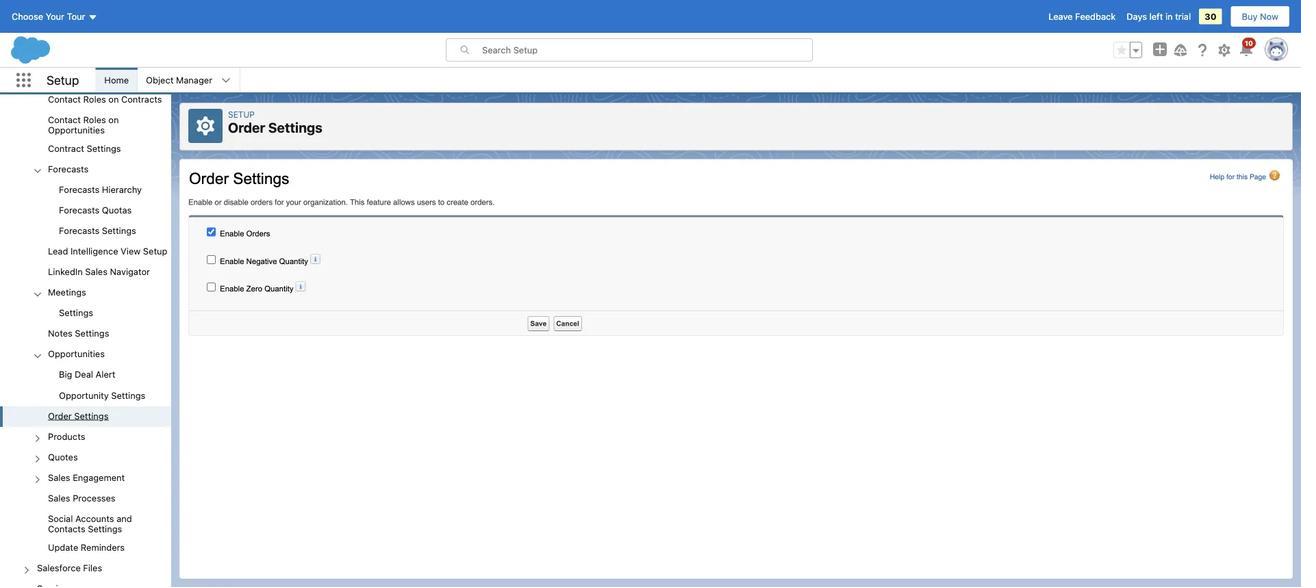 Task type: vqa. For each thing, say whether or not it's contained in the screenshot.
Gary
no



Task type: locate. For each thing, give the bounding box(es) containing it.
0 vertical spatial roles
[[83, 94, 106, 104]]

forecasts settings
[[59, 226, 136, 236]]

1 vertical spatial contact
[[48, 114, 81, 125]]

setup inside setup order settings
[[228, 110, 255, 119]]

forecasts down forecasts link
[[59, 184, 99, 195]]

forecasts hierarchy link
[[59, 184, 142, 197]]

2 roles from the top
[[83, 114, 106, 125]]

1 opportunities from the top
[[48, 125, 105, 135]]

big deal alert link
[[59, 370, 115, 382]]

group containing contact roles on contracts
[[0, 0, 171, 559]]

0 horizontal spatial setup
[[47, 73, 79, 88]]

roles up contact roles on opportunities
[[83, 94, 106, 104]]

salesforce files link
[[37, 563, 102, 576]]

manager
[[176, 75, 212, 85]]

social accounts and contacts settings link
[[48, 514, 171, 535]]

contact roles on opportunities
[[48, 114, 119, 135]]

contact up contact roles on opportunities
[[48, 94, 81, 104]]

navigator
[[110, 267, 150, 277]]

opportunities inside contact roles on opportunities
[[48, 125, 105, 135]]

sales for engagement
[[48, 473, 70, 483]]

order up products
[[48, 411, 72, 421]]

linkedin
[[48, 267, 83, 277]]

order settings
[[48, 411, 109, 421]]

contacts
[[48, 524, 85, 535]]

choose your tour
[[12, 11, 85, 22]]

on
[[108, 94, 119, 104], [108, 114, 119, 125]]

on inside 'link'
[[108, 94, 119, 104]]

1 vertical spatial setup
[[228, 110, 255, 119]]

settings link
[[59, 308, 93, 320]]

roles for contracts
[[83, 94, 106, 104]]

settings
[[268, 120, 323, 136], [87, 143, 121, 153], [102, 226, 136, 236], [59, 308, 93, 318], [75, 329, 109, 339], [111, 390, 145, 401], [74, 411, 109, 421], [88, 524, 122, 535]]

2 horizontal spatial setup
[[228, 110, 255, 119]]

linkedin sales navigator
[[48, 267, 150, 277]]

big deal alert
[[59, 370, 115, 380]]

notes settings
[[48, 329, 109, 339]]

home link
[[96, 68, 137, 92]]

1 horizontal spatial setup
[[143, 246, 167, 256]]

contact inside contact roles on contracts 'link'
[[48, 94, 81, 104]]

contact roles on contracts link
[[48, 94, 162, 106]]

0 vertical spatial order
[[228, 120, 265, 136]]

and
[[117, 514, 132, 524]]

reminders
[[81, 543, 125, 553]]

1 vertical spatial order
[[48, 411, 72, 421]]

order settings link
[[48, 411, 109, 423]]

big
[[59, 370, 72, 380]]

on inside contact roles on opportunities
[[108, 114, 119, 125]]

roles for opportunities
[[83, 114, 106, 125]]

forecasts tree item
[[0, 160, 171, 242]]

files
[[83, 563, 102, 574]]

roles inside 'link'
[[83, 94, 106, 104]]

opportunities
[[48, 125, 105, 135], [48, 349, 105, 359]]

forecasts hierarchy
[[59, 184, 142, 195]]

lead intelligence view setup
[[48, 246, 167, 256]]

1 horizontal spatial order
[[228, 120, 265, 136]]

on for contracts
[[108, 94, 119, 104]]

contact inside contact roles on opportunities
[[48, 114, 81, 125]]

contact roles on contracts
[[48, 94, 162, 104]]

leave feedback
[[1049, 11, 1116, 22]]

roles inside contact roles on opportunities
[[83, 114, 106, 125]]

2 on from the top
[[108, 114, 119, 125]]

settings inside opportunities tree item
[[111, 390, 145, 401]]

opportunities up contract settings
[[48, 125, 105, 135]]

2 vertical spatial sales
[[48, 493, 70, 504]]

meetings tree item
[[0, 283, 171, 324]]

0 vertical spatial opportunities
[[48, 125, 105, 135]]

forecasts link
[[48, 164, 89, 176]]

opportunities inside tree item
[[48, 349, 105, 359]]

order
[[228, 120, 265, 136], [48, 411, 72, 421]]

forecasts quotas link
[[59, 205, 132, 217]]

1 roles from the top
[[83, 94, 106, 104]]

home
[[104, 75, 129, 85]]

forecasts up forecasts settings
[[59, 205, 99, 215]]

on down contact roles on contracts 'link'
[[108, 114, 119, 125]]

setup
[[47, 73, 79, 88], [228, 110, 255, 119], [143, 246, 167, 256]]

days
[[1127, 11, 1148, 22]]

forecasts
[[48, 164, 89, 174], [59, 184, 99, 195], [59, 205, 99, 215], [59, 226, 99, 236]]

opportunities down notes settings link
[[48, 349, 105, 359]]

contact for contact roles on opportunities
[[48, 114, 81, 125]]

leave feedback link
[[1049, 11, 1116, 22]]

choose
[[12, 11, 43, 22]]

roles down contact roles on contracts 'link'
[[83, 114, 106, 125]]

sales down 'quotes' link
[[48, 473, 70, 483]]

0 horizontal spatial order
[[48, 411, 72, 421]]

meetings link
[[48, 287, 86, 300]]

0 vertical spatial contact
[[48, 94, 81, 104]]

processes
[[73, 493, 116, 504]]

notes
[[48, 329, 72, 339]]

sales down the intelligence
[[85, 267, 108, 277]]

30
[[1205, 11, 1217, 22]]

opportunity settings link
[[59, 390, 145, 403]]

1 contact from the top
[[48, 94, 81, 104]]

forecasts down forecasts quotas link
[[59, 226, 99, 236]]

0 vertical spatial setup
[[47, 73, 79, 88]]

on down "home"
[[108, 94, 119, 104]]

2 contact from the top
[[48, 114, 81, 125]]

contracts
[[121, 94, 162, 104]]

1 vertical spatial sales
[[48, 473, 70, 483]]

group
[[0, 0, 171, 559], [1114, 42, 1143, 58], [0, 180, 171, 242], [0, 366, 171, 407]]

1 vertical spatial opportunities
[[48, 349, 105, 359]]

sales for processes
[[48, 493, 70, 504]]

forecasts down contract
[[48, 164, 89, 174]]

1 vertical spatial on
[[108, 114, 119, 125]]

contact roles on opportunities link
[[48, 114, 171, 135]]

2 opportunities from the top
[[48, 349, 105, 359]]

products link
[[48, 432, 85, 444]]

contact
[[48, 94, 81, 104], [48, 114, 81, 125]]

forecasts quotas
[[59, 205, 132, 215]]

1 vertical spatial roles
[[83, 114, 106, 125]]

settings inside forecasts tree item
[[102, 226, 136, 236]]

2 vertical spatial setup
[[143, 246, 167, 256]]

products
[[48, 432, 85, 442]]

10
[[1245, 39, 1254, 47]]

sales up social
[[48, 493, 70, 504]]

1 on from the top
[[108, 94, 119, 104]]

order down setup link
[[228, 120, 265, 136]]

contact up contract
[[48, 114, 81, 125]]

roles
[[83, 94, 106, 104], [83, 114, 106, 125]]

social
[[48, 514, 73, 524]]

0 vertical spatial on
[[108, 94, 119, 104]]



Task type: describe. For each thing, give the bounding box(es) containing it.
left
[[1150, 11, 1164, 22]]

tour
[[67, 11, 85, 22]]

alert
[[96, 370, 115, 380]]

intelligence
[[71, 246, 118, 256]]

opportunities tree item
[[0, 345, 171, 407]]

update reminders
[[48, 543, 125, 553]]

opportunities link
[[48, 349, 105, 362]]

engagement
[[73, 473, 125, 483]]

10 button
[[1239, 38, 1257, 58]]

buy now
[[1243, 11, 1279, 22]]

forecasts for forecasts settings
[[59, 226, 99, 236]]

social accounts and contacts settings
[[48, 514, 132, 535]]

order settings tree item
[[0, 407, 171, 428]]

contract
[[48, 143, 84, 153]]

linkedin sales navigator link
[[48, 267, 150, 279]]

settings inside tree item
[[74, 411, 109, 421]]

group containing forecasts hierarchy
[[0, 180, 171, 242]]

opportunity
[[59, 390, 109, 401]]

setup link
[[228, 110, 255, 119]]

object
[[146, 75, 174, 85]]

setup for setup
[[47, 73, 79, 88]]

forecasts for forecasts quotas
[[59, 205, 99, 215]]

notes settings link
[[48, 329, 109, 341]]

contract settings
[[48, 143, 121, 153]]

sales engagement link
[[48, 473, 125, 485]]

deal
[[75, 370, 93, 380]]

forecasts for forecasts link
[[48, 164, 89, 174]]

forecasts settings link
[[59, 226, 136, 238]]

object manager link
[[138, 68, 221, 92]]

trial
[[1176, 11, 1192, 22]]

choose your tour button
[[11, 5, 98, 27]]

contract settings link
[[48, 143, 121, 155]]

group containing big deal alert
[[0, 366, 171, 407]]

object manager
[[146, 75, 212, 85]]

sales processes link
[[48, 493, 116, 506]]

buy
[[1243, 11, 1258, 22]]

setup for setup order settings
[[228, 110, 255, 119]]

forecasts for forecasts hierarchy
[[59, 184, 99, 195]]

buy now button
[[1231, 5, 1291, 27]]

settings inside meetings tree item
[[59, 308, 93, 318]]

feedback
[[1076, 11, 1116, 22]]

salesforce files
[[37, 563, 102, 574]]

view
[[121, 246, 141, 256]]

setup order settings
[[228, 110, 323, 136]]

order inside tree item
[[48, 411, 72, 421]]

sales processes
[[48, 493, 116, 504]]

accounts
[[75, 514, 114, 524]]

Search Setup text field
[[482, 39, 813, 61]]

quotes link
[[48, 452, 78, 465]]

meetings
[[48, 287, 86, 298]]

leave
[[1049, 11, 1073, 22]]

sales engagement
[[48, 473, 125, 483]]

update reminders link
[[48, 543, 125, 555]]

0 vertical spatial sales
[[85, 267, 108, 277]]

hierarchy
[[102, 184, 142, 195]]

quotas
[[102, 205, 132, 215]]

update
[[48, 543, 78, 553]]

salesforce
[[37, 563, 81, 574]]

now
[[1261, 11, 1279, 22]]

quotes
[[48, 452, 78, 463]]

in
[[1166, 11, 1173, 22]]

lead intelligence view setup link
[[48, 246, 167, 259]]

your
[[46, 11, 64, 22]]

settings inside social accounts and contacts settings
[[88, 524, 122, 535]]

on for opportunities
[[108, 114, 119, 125]]

order inside setup order settings
[[228, 120, 265, 136]]

contact for contact roles on contracts
[[48, 94, 81, 104]]

settings inside setup order settings
[[268, 120, 323, 136]]

lead
[[48, 246, 68, 256]]

days left in trial
[[1127, 11, 1192, 22]]

opportunity settings
[[59, 390, 145, 401]]



